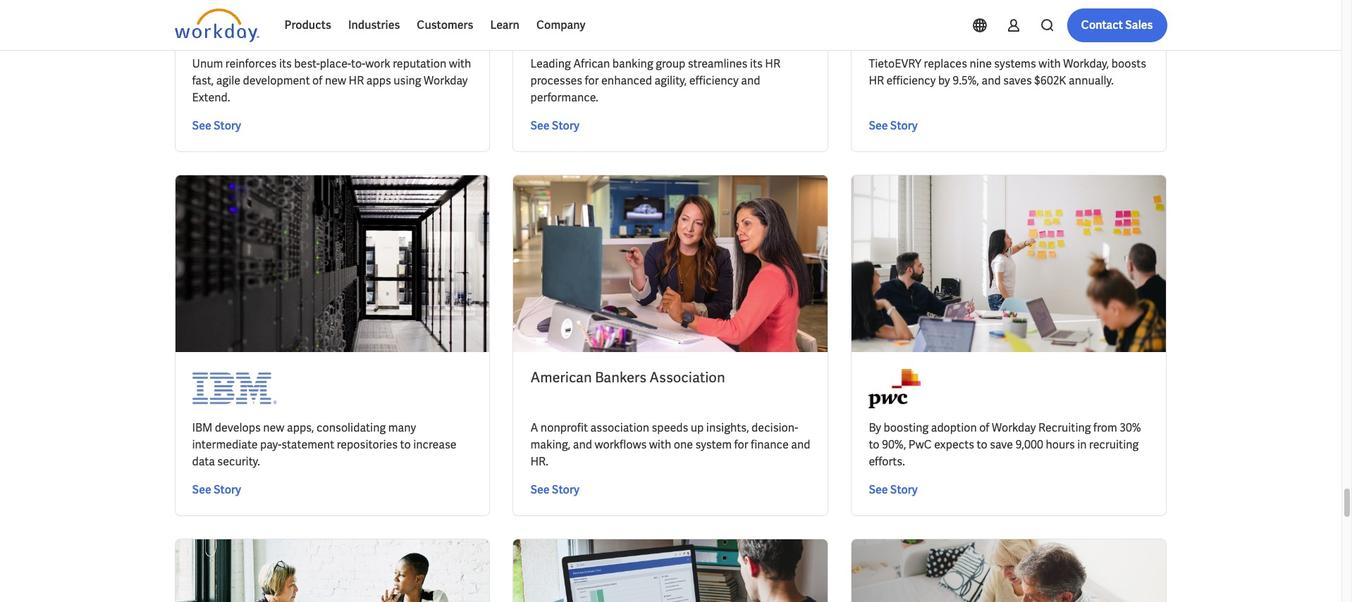 Task type: describe. For each thing, give the bounding box(es) containing it.
efficiency inside tietoevry replaces nine systems with workday, boosts hr efficiency by 9.5%, and saves $602k annually.
[[887, 73, 936, 88]]

nonprofit
[[541, 421, 588, 436]]

customers
[[417, 18, 473, 32]]

work
[[365, 56, 391, 71]]

increase
[[413, 438, 457, 452]]

hr inside leading african banking group streamlines its hr processes for enhanced agility, efficiency and performance.
[[765, 56, 781, 71]]

extend.
[[192, 90, 230, 105]]

nine
[[970, 56, 992, 71]]

efforts.
[[869, 455, 905, 469]]

story for a nonprofit association speeds up insights, decision- making, and workflows with one system for finance and hr.
[[552, 483, 580, 498]]

more button
[[473, 8, 536, 36]]

and down nonprofit
[[573, 438, 592, 452]]

apps,
[[287, 421, 314, 436]]

see story link for leading african banking group streamlines its hr processes for enhanced agility, efficiency and performance.
[[531, 117, 580, 134]]

9.5%,
[[953, 73, 980, 88]]

streamlines
[[688, 56, 748, 71]]

many
[[388, 421, 416, 436]]

9,000
[[1016, 438, 1044, 452]]

up
[[691, 421, 704, 436]]

pricewaterhousecoopers global licensing services corporation (pwc) image
[[869, 369, 921, 409]]

tietoevry replaces nine systems with workday, boosts hr efficiency by 9.5%, and saves $602k annually.
[[869, 56, 1147, 88]]

to inside ibm develops new apps, consolidating  many intermediate pay-statement repositories to increase data security.
[[400, 438, 411, 452]]

company
[[537, 18, 586, 32]]

efficiency inside leading african banking group streamlines its hr processes for enhanced agility, efficiency and performance.
[[690, 73, 739, 88]]

pay-
[[260, 438, 282, 452]]

see for unum reinforces its best-place-to-work reputation with fast, agile development of new hr apps using workday extend.
[[192, 118, 211, 133]]

a
[[531, 421, 538, 436]]

group
[[656, 56, 686, 71]]

leading african banking group streamlines its hr processes for enhanced agility, efficiency and performance.
[[531, 56, 781, 105]]

story for leading african banking group streamlines its hr processes for enhanced agility, efficiency and performance.
[[552, 118, 580, 133]]

replaces
[[924, 56, 968, 71]]

more
[[484, 16, 508, 28]]

learn
[[490, 18, 520, 32]]

processes
[[531, 73, 583, 88]]

see story for ibm develops new apps, consolidating  many intermediate pay-statement repositories to increase data security.
[[192, 483, 241, 498]]

contact sales link
[[1067, 8, 1167, 42]]

see for ibm develops new apps, consolidating  many intermediate pay-statement repositories to increase data security.
[[192, 483, 211, 498]]

contact
[[1082, 18, 1123, 32]]

ibm (international business machines corporation) image
[[192, 369, 277, 409]]

systems
[[995, 56, 1037, 71]]

industry button
[[249, 8, 326, 36]]

agility,
[[655, 73, 687, 88]]

ibm develops new apps, consolidating  many intermediate pay-statement repositories to increase data security.
[[192, 421, 457, 469]]

system
[[696, 438, 732, 452]]

products
[[285, 18, 331, 32]]

bankers
[[595, 369, 647, 387]]

from
[[1094, 421, 1118, 436]]

banking
[[613, 56, 654, 71]]

see for a nonprofit association speeds up insights, decision- making, and workflows with one system for finance and hr.
[[531, 483, 550, 498]]

in
[[1078, 438, 1087, 452]]

workday inside unum reinforces its best-place-to-work reputation with fast, agile development of new hr apps using workday extend.
[[424, 73, 468, 88]]

see story link for by boosting adoption of workday recruiting from 30% to 90%, pwc expects to save 9,000 hours in recruiting efforts.
[[869, 482, 918, 499]]

outcome
[[391, 16, 433, 28]]

business outcome button
[[338, 8, 461, 36]]

reinforces
[[226, 56, 277, 71]]

recruiting
[[1090, 438, 1139, 452]]

see for tietoevry replaces nine systems with workday, boosts hr efficiency by 9.5%, and saves $602k annually.
[[869, 118, 888, 133]]

its inside leading african banking group streamlines its hr processes for enhanced agility, efficiency and performance.
[[750, 56, 763, 71]]

expects
[[935, 438, 975, 452]]

enhanced
[[602, 73, 652, 88]]

making,
[[531, 438, 571, 452]]

see story for unum reinforces its best-place-to-work reputation with fast, agile development of new hr apps using workday extend.
[[192, 118, 241, 133]]

contact sales
[[1082, 18, 1153, 32]]

see story link for unum reinforces its best-place-to-work reputation with fast, agile development of new hr apps using workday extend.
[[192, 117, 241, 134]]

products button
[[276, 8, 340, 42]]

30%
[[1120, 421, 1142, 436]]

for inside a nonprofit association speeds up insights, decision- making, and workflows with one system for finance and hr.
[[734, 438, 749, 452]]

for inside leading african banking group streamlines its hr processes for enhanced agility, efficiency and performance.
[[585, 73, 599, 88]]

clear
[[551, 16, 575, 28]]

unum
[[192, 56, 223, 71]]

industries
[[348, 18, 400, 32]]

insights,
[[706, 421, 749, 436]]

annually.
[[1069, 73, 1114, 88]]

business
[[349, 16, 389, 28]]

with inside unum reinforces its best-place-to-work reputation with fast, agile development of new hr apps using workday extend.
[[449, 56, 471, 71]]

boosting
[[884, 421, 929, 436]]

industry
[[261, 16, 298, 28]]

workday,
[[1064, 56, 1109, 71]]

story for by boosting adoption of workday recruiting from 30% to 90%, pwc expects to save 9,000 hours in recruiting efforts.
[[890, 483, 918, 498]]

workday inside by boosting adoption of workday recruiting from 30% to 90%, pwc expects to save 9,000 hours in recruiting efforts.
[[992, 421, 1036, 436]]

american bankers association
[[531, 369, 725, 387]]

development
[[243, 73, 310, 88]]

see for leading african banking group streamlines its hr processes for enhanced agility, efficiency and performance.
[[531, 118, 550, 133]]

story for tietoevry replaces nine systems with workday, boosts hr efficiency by 9.5%, and saves $602k annually.
[[890, 118, 918, 133]]



Task type: locate. For each thing, give the bounding box(es) containing it.
of inside unum reinforces its best-place-to-work reputation with fast, agile development of new hr apps using workday extend.
[[312, 73, 323, 88]]

of down best-
[[312, 73, 323, 88]]

1 horizontal spatial its
[[750, 56, 763, 71]]

company button
[[528, 8, 594, 42]]

1 vertical spatial new
[[263, 421, 285, 436]]

using
[[394, 73, 421, 88]]

one
[[674, 438, 693, 452]]

learn button
[[482, 8, 528, 42]]

2 horizontal spatial with
[[1039, 56, 1061, 71]]

story down security.
[[214, 483, 241, 498]]

see story for a nonprofit association speeds up insights, decision- making, and workflows with one system for finance and hr.
[[531, 483, 580, 498]]

and down decision-
[[791, 438, 811, 452]]

see story
[[192, 118, 241, 133], [531, 118, 580, 133], [869, 118, 918, 133], [192, 483, 241, 498], [531, 483, 580, 498], [869, 483, 918, 498]]

hr down to-
[[349, 73, 364, 88]]

0 vertical spatial of
[[312, 73, 323, 88]]

african
[[573, 56, 610, 71]]

consolidating
[[317, 421, 386, 436]]

see story link down the data
[[192, 482, 241, 499]]

to
[[400, 438, 411, 452], [869, 438, 880, 452], [977, 438, 988, 452]]

business outcome
[[349, 16, 433, 28]]

and down the nine
[[982, 73, 1001, 88]]

see story link down extend.
[[192, 117, 241, 134]]

pwc
[[909, 438, 932, 452]]

see story link down hr.
[[531, 482, 580, 499]]

for
[[585, 73, 599, 88], [734, 438, 749, 452]]

to-
[[351, 56, 365, 71]]

by boosting adoption of workday recruiting from 30% to 90%, pwc expects to save 9,000 hours in recruiting efforts.
[[869, 421, 1142, 469]]

see story down hr.
[[531, 483, 580, 498]]

industries button
[[340, 8, 409, 42]]

american
[[531, 369, 592, 387]]

story down performance.
[[552, 118, 580, 133]]

statement
[[282, 438, 334, 452]]

1 horizontal spatial workday
[[992, 421, 1036, 436]]

hr.
[[531, 455, 549, 469]]

customers button
[[409, 8, 482, 42]]

save
[[990, 438, 1013, 452]]

efficiency
[[690, 73, 739, 88], [887, 73, 936, 88]]

see story down the data
[[192, 483, 241, 498]]

to down the many
[[400, 438, 411, 452]]

agile
[[216, 73, 241, 88]]

of right adoption
[[980, 421, 990, 436]]

see story for leading african banking group streamlines its hr processes for enhanced agility, efficiency and performance.
[[531, 118, 580, 133]]

see story for tietoevry replaces nine systems with workday, boosts hr efficiency by 9.5%, and saves $602k annually.
[[869, 118, 918, 133]]

for down insights,
[[734, 438, 749, 452]]

repositories
[[337, 438, 398, 452]]

and inside tietoevry replaces nine systems with workday, boosts hr efficiency by 9.5%, and saves $602k annually.
[[982, 73, 1001, 88]]

speeds
[[652, 421, 689, 436]]

1 horizontal spatial for
[[734, 438, 749, 452]]

hours
[[1046, 438, 1075, 452]]

see story link down tietoevry
[[869, 117, 918, 134]]

story
[[214, 118, 241, 133], [552, 118, 580, 133], [890, 118, 918, 133], [214, 483, 241, 498], [552, 483, 580, 498], [890, 483, 918, 498]]

workflows
[[595, 438, 647, 452]]

see story link down performance.
[[531, 117, 580, 134]]

hr right streamlines
[[765, 56, 781, 71]]

0 horizontal spatial to
[[400, 438, 411, 452]]

clear all
[[551, 16, 589, 28]]

2 horizontal spatial to
[[977, 438, 988, 452]]

0 horizontal spatial new
[[263, 421, 285, 436]]

story down efforts.
[[890, 483, 918, 498]]

see story link for tietoevry replaces nine systems with workday, boosts hr efficiency by 9.5%, and saves $602k annually.
[[869, 117, 918, 134]]

0 horizontal spatial workday
[[424, 73, 468, 88]]

data
[[192, 455, 215, 469]]

intermediate
[[192, 438, 258, 452]]

2 horizontal spatial hr
[[869, 73, 884, 88]]

$602k
[[1035, 73, 1067, 88]]

fast,
[[192, 73, 214, 88]]

performance.
[[531, 90, 598, 105]]

see story down efforts.
[[869, 483, 918, 498]]

hr inside unum reinforces its best-place-to-work reputation with fast, agile development of new hr apps using workday extend.
[[349, 73, 364, 88]]

1 vertical spatial of
[[980, 421, 990, 436]]

new up the pay-
[[263, 421, 285, 436]]

see story link down efforts.
[[869, 482, 918, 499]]

0 horizontal spatial efficiency
[[690, 73, 739, 88]]

association
[[591, 421, 650, 436]]

new inside ibm develops new apps, consolidating  many intermediate pay-statement repositories to increase data security.
[[263, 421, 285, 436]]

see story down performance.
[[531, 118, 580, 133]]

topic button
[[175, 8, 238, 36]]

0 horizontal spatial its
[[279, 56, 292, 71]]

of
[[312, 73, 323, 88], [980, 421, 990, 436]]

ibm
[[192, 421, 213, 436]]

to down "by"
[[869, 438, 880, 452]]

hr
[[765, 56, 781, 71], [349, 73, 364, 88], [869, 73, 884, 88]]

story down "making,"
[[552, 483, 580, 498]]

all
[[577, 16, 589, 28]]

90%,
[[882, 438, 906, 452]]

see down extend.
[[192, 118, 211, 133]]

for down african
[[585, 73, 599, 88]]

see story link
[[192, 117, 241, 134], [531, 117, 580, 134], [869, 117, 918, 134], [192, 482, 241, 499], [531, 482, 580, 499], [869, 482, 918, 499]]

see for by boosting adoption of workday recruiting from 30% to 90%, pwc expects to save 9,000 hours in recruiting efforts.
[[869, 483, 888, 498]]

1 vertical spatial for
[[734, 438, 749, 452]]

of inside by boosting adoption of workday recruiting from 30% to 90%, pwc expects to save 9,000 hours in recruiting efforts.
[[980, 421, 990, 436]]

with inside tietoevry replaces nine systems with workday, boosts hr efficiency by 9.5%, and saves $602k annually.
[[1039, 56, 1061, 71]]

1 to from the left
[[400, 438, 411, 452]]

topic
[[186, 16, 210, 28]]

a nonprofit association speeds up insights, decision- making, and workflows with one system for finance and hr.
[[531, 421, 811, 469]]

clear all button
[[547, 8, 593, 36]]

story down extend.
[[214, 118, 241, 133]]

with right the reputation
[[449, 56, 471, 71]]

3 to from the left
[[977, 438, 988, 452]]

1 horizontal spatial of
[[980, 421, 990, 436]]

absa bank limited image
[[531, 5, 570, 44]]

go to the homepage image
[[175, 8, 259, 42]]

see down tietoevry
[[869, 118, 888, 133]]

apps
[[366, 73, 391, 88]]

recruiting
[[1039, 421, 1091, 436]]

finance
[[751, 438, 789, 452]]

by
[[869, 421, 882, 436]]

and inside leading african banking group streamlines its hr processes for enhanced agility, efficiency and performance.
[[741, 73, 761, 88]]

its inside unum reinforces its best-place-to-work reputation with fast, agile development of new hr apps using workday extend.
[[279, 56, 292, 71]]

efficiency down tietoevry
[[887, 73, 936, 88]]

see story link for a nonprofit association speeds up insights, decision- making, and workflows with one system for finance and hr.
[[531, 482, 580, 499]]

Search Customer Stories text field
[[967, 9, 1140, 34]]

see down performance.
[[531, 118, 550, 133]]

develops
[[215, 421, 261, 436]]

see down efforts.
[[869, 483, 888, 498]]

1 efficiency from the left
[[690, 73, 739, 88]]

with
[[449, 56, 471, 71], [1039, 56, 1061, 71], [649, 438, 672, 452]]

1 its from the left
[[279, 56, 292, 71]]

see story down extend.
[[192, 118, 241, 133]]

with up $602k
[[1039, 56, 1061, 71]]

by
[[939, 73, 951, 88]]

0 vertical spatial for
[[585, 73, 599, 88]]

1 horizontal spatial to
[[869, 438, 880, 452]]

with down speeds
[[649, 438, 672, 452]]

efficiency down streamlines
[[690, 73, 739, 88]]

with inside a nonprofit association speeds up insights, decision- making, and workflows with one system for finance and hr.
[[649, 438, 672, 452]]

place-
[[320, 56, 351, 71]]

boosts
[[1112, 56, 1147, 71]]

new inside unum reinforces its best-place-to-work reputation with fast, agile development of new hr apps using workday extend.
[[325, 73, 346, 88]]

hr inside tietoevry replaces nine systems with workday, boosts hr efficiency by 9.5%, and saves $602k annually.
[[869, 73, 884, 88]]

decision-
[[752, 421, 798, 436]]

story down tietoevry
[[890, 118, 918, 133]]

0 horizontal spatial of
[[312, 73, 323, 88]]

leading
[[531, 56, 571, 71]]

unum reinforces its best-place-to-work reputation with fast, agile development of new hr apps using workday extend.
[[192, 56, 471, 105]]

best-
[[294, 56, 320, 71]]

workday
[[424, 73, 468, 88], [992, 421, 1036, 436]]

sales
[[1126, 18, 1153, 32]]

1 horizontal spatial new
[[325, 73, 346, 88]]

0 vertical spatial workday
[[424, 73, 468, 88]]

see story for by boosting adoption of workday recruiting from 30% to 90%, pwc expects to save 9,000 hours in recruiting efforts.
[[869, 483, 918, 498]]

1 horizontal spatial hr
[[765, 56, 781, 71]]

0 horizontal spatial with
[[449, 56, 471, 71]]

adoption
[[931, 421, 977, 436]]

story for ibm develops new apps, consolidating  many intermediate pay-statement repositories to increase data security.
[[214, 483, 241, 498]]

its up development
[[279, 56, 292, 71]]

0 horizontal spatial hr
[[349, 73, 364, 88]]

2 to from the left
[[869, 438, 880, 452]]

hr down tietoevry
[[869, 73, 884, 88]]

0 vertical spatial new
[[325, 73, 346, 88]]

saves
[[1004, 73, 1032, 88]]

and
[[741, 73, 761, 88], [982, 73, 1001, 88], [573, 438, 592, 452], [791, 438, 811, 452]]

2 its from the left
[[750, 56, 763, 71]]

new
[[325, 73, 346, 88], [263, 421, 285, 436]]

workday up save
[[992, 421, 1036, 436]]

security.
[[217, 455, 260, 469]]

1 horizontal spatial efficiency
[[887, 73, 936, 88]]

to left save
[[977, 438, 988, 452]]

1 vertical spatial workday
[[992, 421, 1036, 436]]

1 horizontal spatial with
[[649, 438, 672, 452]]

its right streamlines
[[750, 56, 763, 71]]

see story link for ibm develops new apps, consolidating  many intermediate pay-statement repositories to increase data security.
[[192, 482, 241, 499]]

see down hr.
[[531, 483, 550, 498]]

association
[[650, 369, 725, 387]]

0 horizontal spatial for
[[585, 73, 599, 88]]

see
[[192, 118, 211, 133], [531, 118, 550, 133], [869, 118, 888, 133], [192, 483, 211, 498], [531, 483, 550, 498], [869, 483, 888, 498]]

story for unum reinforces its best-place-to-work reputation with fast, agile development of new hr apps using workday extend.
[[214, 118, 241, 133]]

unum image
[[192, 5, 277, 44]]

new down place-
[[325, 73, 346, 88]]

workday down the reputation
[[424, 73, 468, 88]]

2 efficiency from the left
[[887, 73, 936, 88]]

see down the data
[[192, 483, 211, 498]]

see story down tietoevry
[[869, 118, 918, 133]]

and down streamlines
[[741, 73, 761, 88]]



Task type: vqa. For each thing, say whether or not it's contained in the screenshot.
to inside IBM develops new apps, consolidating  many intermediate pay-statement repositories to increase data security.
yes



